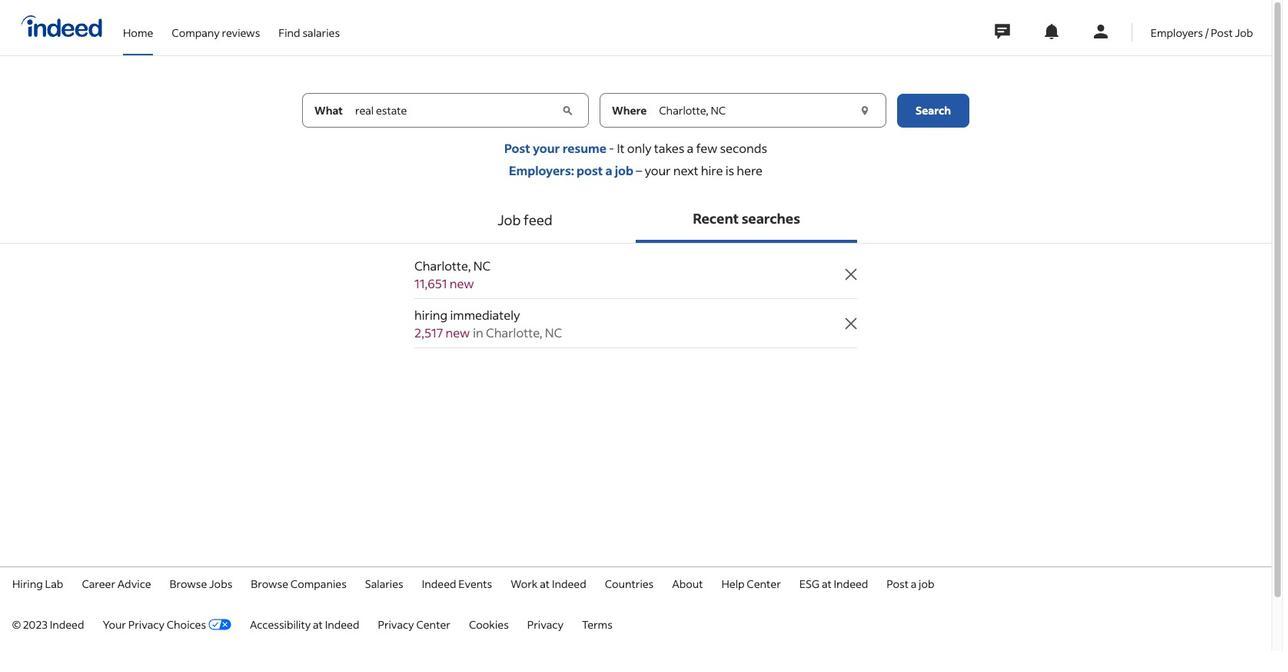 Task type: locate. For each thing, give the bounding box(es) containing it.
browse companies
[[251, 577, 347, 591]]

esg
[[800, 577, 820, 591]]

2 horizontal spatial a
[[911, 577, 917, 591]]

0 vertical spatial nc
[[474, 258, 491, 274]]

0 horizontal spatial clear element
[[560, 103, 576, 118]]

privacy down salaries link
[[378, 618, 414, 632]]

2 horizontal spatial at
[[822, 577, 832, 591]]

at right accessibility
[[313, 618, 323, 632]]

indeed right '2023'
[[50, 618, 84, 632]]

2 privacy from the left
[[378, 618, 414, 632]]

your down the "takes"
[[645, 162, 671, 178]]

0 horizontal spatial nc
[[474, 258, 491, 274]]

hiring
[[12, 577, 43, 591]]

Where field
[[656, 93, 856, 127]]

indeed down the companies
[[325, 618, 360, 632]]

indeed right work on the bottom left of page
[[552, 577, 587, 591]]

0 vertical spatial a
[[687, 140, 694, 156]]

nc right in
[[545, 325, 562, 341]]

hiring lab
[[12, 577, 63, 591]]

clear element for where
[[858, 103, 873, 118]]

browse for browse companies
[[251, 577, 288, 591]]

your
[[533, 140, 560, 156], [645, 162, 671, 178]]

1 horizontal spatial your
[[645, 162, 671, 178]]

where
[[612, 103, 647, 118]]

center down indeed events
[[416, 618, 451, 632]]

nc inside charlotte, nc 11,651 new
[[474, 258, 491, 274]]

0 vertical spatial job
[[615, 162, 634, 178]]

0 vertical spatial your
[[533, 140, 560, 156]]

privacy down work at indeed link
[[527, 618, 564, 632]]

privacy center link
[[378, 618, 451, 632]]

nc
[[474, 258, 491, 274], [545, 325, 562, 341]]

clear element for what
[[560, 103, 576, 118]]

salaries
[[303, 25, 340, 40]]

0 horizontal spatial job
[[498, 211, 521, 229]]

1 vertical spatial center
[[416, 618, 451, 632]]

center right help
[[747, 577, 781, 591]]

1 horizontal spatial at
[[540, 577, 550, 591]]

None search field
[[302, 93, 970, 140]]

a
[[687, 140, 694, 156], [606, 162, 613, 178], [911, 577, 917, 591]]

2,517
[[415, 325, 443, 341]]

browse left jobs
[[170, 577, 207, 591]]

1 horizontal spatial post
[[887, 577, 909, 591]]

accessibility at indeed link
[[250, 618, 360, 632]]

1 vertical spatial charlotte,
[[486, 325, 543, 341]]

accessibility at indeed
[[250, 618, 360, 632]]

post
[[1211, 25, 1233, 40], [505, 140, 530, 156], [887, 577, 909, 591]]

center
[[747, 577, 781, 591], [416, 618, 451, 632]]

feed
[[524, 211, 553, 229]]

browse up accessibility
[[251, 577, 288, 591]]

at for esg
[[822, 577, 832, 591]]

company reviews link
[[172, 0, 260, 52]]

cookies
[[469, 618, 509, 632]]

0 vertical spatial center
[[747, 577, 781, 591]]

employers / post job link
[[1151, 0, 1254, 52]]

0 horizontal spatial charlotte,
[[415, 258, 471, 274]]

indeed right esg
[[834, 577, 869, 591]]

at for accessibility
[[313, 618, 323, 632]]

new inside hiring immediately 2,517 new in charlotte, nc
[[446, 325, 470, 341]]

job left "feed"
[[498, 211, 521, 229]]

your privacy choices
[[103, 618, 206, 632]]

charlotte, up the "11,651"
[[415, 258, 471, 274]]

terms
[[582, 618, 613, 632]]

1 vertical spatial nc
[[545, 325, 562, 341]]

2 vertical spatial post
[[887, 577, 909, 591]]

1 horizontal spatial clear element
[[858, 103, 873, 118]]

1 vertical spatial job
[[919, 577, 935, 591]]

post a job
[[887, 577, 935, 591]]

0 horizontal spatial post
[[505, 140, 530, 156]]

1 horizontal spatial job
[[1236, 25, 1254, 40]]

1 vertical spatial new
[[446, 325, 470, 341]]

2 horizontal spatial privacy
[[527, 618, 564, 632]]

employers: post a job
[[509, 162, 634, 178]]

clear element up post your resume link on the top of the page
[[560, 103, 576, 118]]

job inside the employers / post job link
[[1236, 25, 1254, 40]]

1 vertical spatial job
[[498, 211, 521, 229]]

new
[[450, 275, 474, 291], [446, 325, 470, 341]]

at right esg
[[822, 577, 832, 591]]

find
[[279, 25, 300, 40]]

0 horizontal spatial a
[[606, 162, 613, 178]]

privacy for privacy link
[[527, 618, 564, 632]]

work at indeed
[[511, 577, 587, 591]]

1 horizontal spatial job
[[919, 577, 935, 591]]

center for help center
[[747, 577, 781, 591]]

1 clear element from the left
[[560, 103, 576, 118]]

indeed for © 2023 indeed
[[50, 618, 84, 632]]

new inside charlotte, nc 11,651 new
[[450, 275, 474, 291]]

©
[[12, 618, 21, 632]]

your up "employers:"
[[533, 140, 560, 156]]

recent
[[693, 209, 739, 228]]

new right the "11,651"
[[450, 275, 474, 291]]

1 horizontal spatial center
[[747, 577, 781, 591]]

terms link
[[582, 618, 613, 632]]

clear element
[[560, 103, 576, 118], [858, 103, 873, 118]]

delete recent search charlotte, nc image
[[842, 265, 861, 283]]

1 browse from the left
[[170, 577, 207, 591]]

1 vertical spatial a
[[606, 162, 613, 178]]

notifications unread count 0 image
[[1043, 22, 1061, 41]]

seconds
[[720, 140, 768, 156]]

1 horizontal spatial charlotte,
[[486, 325, 543, 341]]

countries link
[[605, 577, 654, 591]]

browse
[[170, 577, 207, 591], [251, 577, 288, 591]]

is
[[726, 162, 735, 178]]

immediately
[[450, 307, 520, 323]]

charlotte,
[[415, 258, 471, 274], [486, 325, 543, 341]]

post up "employers:"
[[505, 140, 530, 156]]

1 horizontal spatial browse
[[251, 577, 288, 591]]

2 horizontal spatial post
[[1211, 25, 1233, 40]]

3 privacy from the left
[[527, 618, 564, 632]]

nc up immediately
[[474, 258, 491, 274]]

takes
[[654, 140, 685, 156]]

search
[[916, 103, 951, 117]]

clear image
[[858, 103, 873, 118]]

post inside main content
[[505, 140, 530, 156]]

0 horizontal spatial center
[[416, 618, 451, 632]]

1 privacy from the left
[[128, 618, 165, 632]]

2 browse from the left
[[251, 577, 288, 591]]

post right /
[[1211, 25, 1233, 40]]

post right the esg at indeed
[[887, 577, 909, 591]]

1 horizontal spatial privacy
[[378, 618, 414, 632]]

0 vertical spatial charlotte,
[[415, 258, 471, 274]]

help center
[[722, 577, 781, 591]]

charlotte, down immediately
[[486, 325, 543, 341]]

here
[[737, 162, 763, 178]]

0 vertical spatial new
[[450, 275, 474, 291]]

1 vertical spatial post
[[505, 140, 530, 156]]

post
[[577, 162, 603, 178]]

0 horizontal spatial privacy
[[128, 618, 165, 632]]

indeed left events
[[422, 577, 456, 591]]

2 vertical spatial a
[[911, 577, 917, 591]]

next
[[673, 162, 699, 178]]

0 horizontal spatial at
[[313, 618, 323, 632]]

work at indeed link
[[511, 577, 587, 591]]

job feed button
[[415, 197, 636, 243]]

browse jobs link
[[170, 577, 233, 591]]

new left in
[[446, 325, 470, 341]]

privacy right your
[[128, 618, 165, 632]]

post for post your resume - it only takes a few seconds
[[505, 140, 530, 156]]

0 vertical spatial job
[[1236, 25, 1254, 40]]

0 horizontal spatial job
[[615, 162, 634, 178]]

1 horizontal spatial nc
[[545, 325, 562, 341]]

new for hiring
[[446, 325, 470, 341]]

recent searches button
[[636, 197, 858, 243]]

main content
[[0, 93, 1272, 391]]

0 horizontal spatial your
[[533, 140, 560, 156]]

0 horizontal spatial browse
[[170, 577, 207, 591]]

0 vertical spatial post
[[1211, 25, 1233, 40]]

2 clear element from the left
[[858, 103, 873, 118]]

tab list
[[0, 197, 1272, 244]]

privacy
[[128, 618, 165, 632], [378, 618, 414, 632], [527, 618, 564, 632]]

home
[[123, 25, 153, 40]]

hiring lab link
[[12, 577, 63, 591]]

1 vertical spatial your
[[645, 162, 671, 178]]

job right /
[[1236, 25, 1254, 40]]

at right work on the bottom left of page
[[540, 577, 550, 591]]

salaries
[[365, 577, 404, 591]]

help
[[722, 577, 745, 591]]

accessibility
[[250, 618, 311, 632]]

job
[[1236, 25, 1254, 40], [498, 211, 521, 229]]

clear element left search 'button'
[[858, 103, 873, 118]]

indeed
[[422, 577, 456, 591], [552, 577, 587, 591], [834, 577, 869, 591], [50, 618, 84, 632], [325, 618, 360, 632]]

job
[[615, 162, 634, 178], [919, 577, 935, 591]]

career advice link
[[82, 577, 151, 591]]

esg at indeed link
[[800, 577, 869, 591]]



Task type: describe. For each thing, give the bounding box(es) containing it.
few
[[696, 140, 718, 156]]

indeed for accessibility at indeed
[[325, 618, 360, 632]]

jobs
[[209, 577, 233, 591]]

charlotte, inside charlotte, nc 11,651 new
[[415, 258, 471, 274]]

advice
[[118, 577, 151, 591]]

career
[[82, 577, 115, 591]]

indeed for work at indeed
[[552, 577, 587, 591]]

nc inside hiring immediately 2,517 new in charlotte, nc
[[545, 325, 562, 341]]

account image
[[1092, 22, 1110, 41]]

job inside job feed button
[[498, 211, 521, 229]]

privacy for privacy center
[[378, 618, 414, 632]]

companies
[[291, 577, 347, 591]]

only
[[627, 140, 652, 156]]

tab list containing recent searches
[[0, 197, 1272, 244]]

© 2023 indeed
[[12, 618, 84, 632]]

your privacy choices link
[[103, 618, 231, 632]]

hiring
[[415, 307, 448, 323]]

post for post a job
[[887, 577, 909, 591]]

charlotte, nc 11,651 new
[[415, 258, 491, 291]]

privacy center
[[378, 618, 451, 632]]

career advice
[[82, 577, 151, 591]]

searches
[[742, 209, 801, 228]]

it
[[617, 140, 625, 156]]

events
[[459, 577, 492, 591]]

1 horizontal spatial a
[[687, 140, 694, 156]]

delete recent search hiring immediately image
[[842, 314, 861, 333]]

resume
[[563, 140, 607, 156]]

in
[[473, 325, 484, 341]]

about link
[[672, 577, 703, 591]]

post your resume - it only takes a few seconds
[[505, 140, 768, 156]]

company
[[172, 25, 220, 40]]

countries
[[605, 577, 654, 591]]

privacy link
[[527, 618, 564, 632]]

employers: post a job link
[[509, 162, 634, 178]]

indeed events
[[422, 577, 492, 591]]

find salaries link
[[279, 0, 340, 52]]

help center link
[[722, 577, 781, 591]]

your next hire is here
[[645, 162, 763, 178]]

charlotte, inside hiring immediately 2,517 new in charlotte, nc
[[486, 325, 543, 341]]

new for charlotte,
[[450, 275, 474, 291]]

post a job link
[[887, 577, 935, 591]]

-
[[609, 140, 615, 156]]

employers / post job
[[1151, 25, 1254, 40]]

What field
[[352, 93, 558, 127]]

search button
[[898, 93, 970, 127]]

messages unread count 0 image
[[993, 16, 1013, 47]]

center for privacy center
[[416, 618, 451, 632]]

–
[[634, 162, 645, 178]]

hire
[[701, 162, 723, 178]]

browse for browse jobs
[[170, 577, 207, 591]]

at for work
[[540, 577, 550, 591]]

hiring immediately 2,517 new in charlotte, nc
[[415, 307, 562, 341]]

none search field containing search
[[302, 93, 970, 140]]

esg at indeed
[[800, 577, 869, 591]]

about
[[672, 577, 703, 591]]

indeed for esg at indeed
[[834, 577, 869, 591]]

indeed events link
[[422, 577, 492, 591]]

find salaries
[[279, 25, 340, 40]]

home link
[[123, 0, 153, 52]]

11,651
[[415, 275, 447, 291]]

choices
[[167, 618, 206, 632]]

/
[[1206, 25, 1209, 40]]

lab
[[45, 577, 63, 591]]

cookies link
[[469, 618, 509, 632]]

recent searches
[[693, 209, 801, 228]]

employers
[[1151, 25, 1204, 40]]

reviews
[[222, 25, 260, 40]]

2023
[[23, 618, 48, 632]]

what
[[315, 103, 343, 118]]

clear image
[[560, 103, 576, 118]]

browse jobs
[[170, 577, 233, 591]]

salaries link
[[365, 577, 404, 591]]

browse companies link
[[251, 577, 347, 591]]

your
[[103, 618, 126, 632]]

company reviews
[[172, 25, 260, 40]]

post your resume link
[[505, 140, 607, 156]]

employers:
[[509, 162, 574, 178]]

main content containing recent searches
[[0, 93, 1272, 391]]

work
[[511, 577, 538, 591]]

job feed
[[498, 211, 553, 229]]



Task type: vqa. For each thing, say whether or not it's contained in the screenshot.
Job actions for 3PL Warehouse Operations - Division Manager is collapsed icon
no



